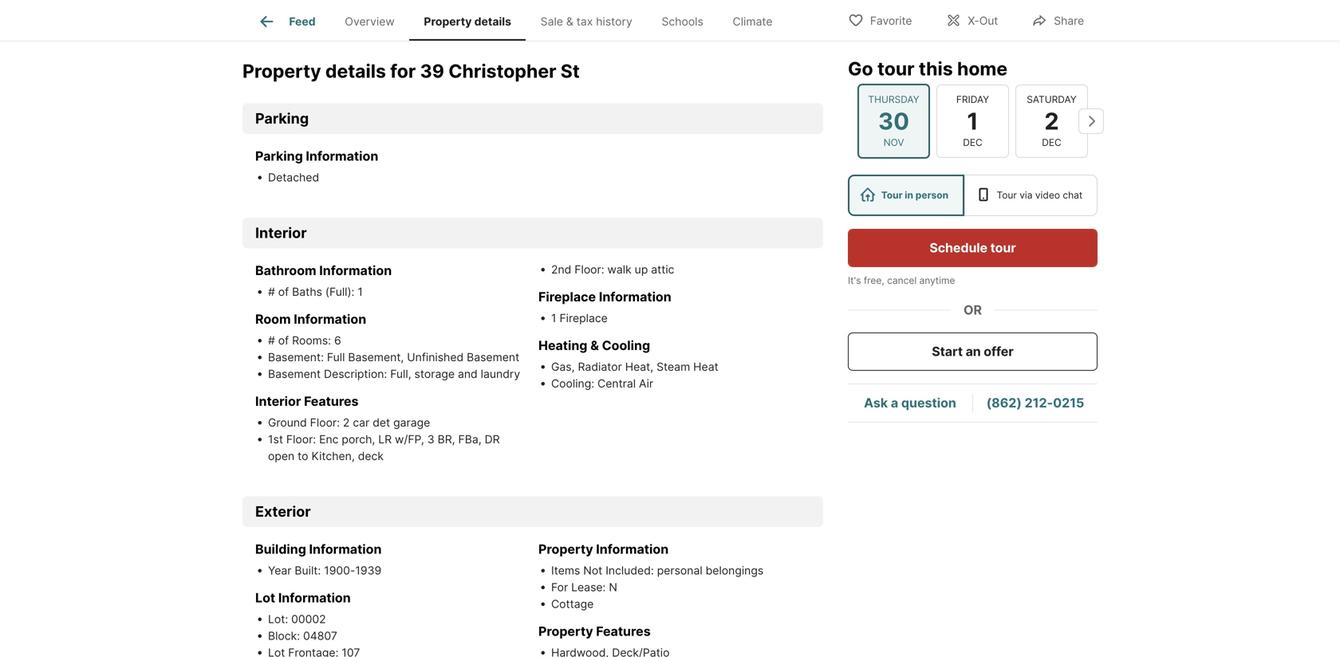 Task type: locate. For each thing, give the bounding box(es) containing it.
1 of from the top
[[278, 285, 289, 299]]

schools
[[662, 15, 704, 28]]

0 vertical spatial features
[[304, 394, 359, 409]]

1 horizontal spatial tour
[[991, 240, 1016, 256]]

overview
[[345, 15, 395, 28]]

1 vertical spatial features
[[596, 624, 651, 640]]

2 vertical spatial 1
[[551, 312, 557, 325]]

x-out button
[[932, 4, 1012, 36]]

parking for parking information detached
[[255, 148, 303, 164]]

# down room
[[268, 334, 275, 347]]

tour for schedule
[[991, 240, 1016, 256]]

tour inside option
[[881, 189, 903, 201]]

tour via video chat option
[[964, 175, 1098, 216]]

0 horizontal spatial features
[[304, 394, 359, 409]]

information down up
[[599, 289, 672, 305]]

property inside the property information items not included: personal belongings for lease: n cottage
[[539, 542, 593, 557]]

kitchen,
[[312, 450, 355, 463]]

& left tax
[[566, 15, 574, 28]]

0 vertical spatial fireplace
[[539, 289, 596, 305]]

of inside bathroom information # of baths (full): 1
[[278, 285, 289, 299]]

details left for at the top
[[325, 60, 386, 82]]

information for building
[[309, 542, 382, 557]]

None button
[[858, 84, 930, 159], [937, 84, 1009, 158], [1016, 84, 1088, 158], [858, 84, 930, 159], [937, 84, 1009, 158], [1016, 84, 1088, 158]]

2 dec from the left
[[1042, 137, 1062, 148]]

1 horizontal spatial &
[[591, 338, 599, 353]]

fireplace down 2nd
[[539, 289, 596, 305]]

building information year built: 1900-1939
[[255, 542, 382, 578]]

0 horizontal spatial dec
[[963, 137, 983, 148]]

person
[[916, 189, 949, 201]]

list box
[[848, 175, 1098, 216]]

items
[[551, 564, 580, 578]]

tour right 'schedule'
[[991, 240, 1016, 256]]

0 horizontal spatial tour
[[881, 189, 903, 201]]

1 vertical spatial 2
[[343, 416, 350, 430]]

1 dec from the left
[[963, 137, 983, 148]]

parking up detached
[[255, 148, 303, 164]]

det
[[373, 416, 390, 430]]

information up 6
[[294, 312, 366, 327]]

saturday 2 dec
[[1027, 94, 1077, 148]]

& inside the heating & cooling gas, radiator heat, steam heat cooling: central air
[[591, 338, 599, 353]]

# for bathroom
[[268, 285, 275, 299]]

1 horizontal spatial dec
[[1042, 137, 1062, 148]]

floor:
[[575, 263, 604, 276], [310, 416, 340, 430], [286, 433, 316, 446]]

# down bathroom
[[268, 285, 275, 299]]

1 vertical spatial tour
[[991, 240, 1016, 256]]

of inside the room information # of rooms: 6 basement: full basement, unfinished basement basement description: full, storage and laundry
[[278, 334, 289, 347]]

tour up thursday
[[878, 57, 915, 80]]

this
[[919, 57, 953, 80]]

tour inside button
[[991, 240, 1016, 256]]

0 vertical spatial details
[[474, 15, 511, 28]]

via
[[1020, 189, 1033, 201]]

details inside tab
[[474, 15, 511, 28]]

porch,
[[342, 433, 375, 446]]

of for bathroom
[[278, 285, 289, 299]]

parking inside parking information detached
[[255, 148, 303, 164]]

property up 39
[[424, 15, 472, 28]]

details
[[474, 15, 511, 28], [325, 60, 386, 82]]

0 horizontal spatial tour
[[878, 57, 915, 80]]

information inside the building information year built: 1900-1939
[[309, 542, 382, 557]]

detached
[[268, 171, 319, 184]]

information inside the property information items not included: personal belongings for lease: n cottage
[[596, 542, 669, 557]]

fireplace up the heating
[[560, 312, 608, 325]]

information inside fireplace information 1 fireplace
[[599, 289, 672, 305]]

1 vertical spatial &
[[591, 338, 599, 353]]

free,
[[864, 275, 885, 286]]

floor: up the to
[[286, 433, 316, 446]]

0 horizontal spatial &
[[566, 15, 574, 28]]

0 vertical spatial basement
[[467, 351, 520, 364]]

1 tour from the left
[[881, 189, 903, 201]]

# for room
[[268, 334, 275, 347]]

lot
[[255, 590, 275, 606]]

question
[[902, 395, 957, 411]]

x-out
[[968, 14, 998, 28]]

parking up parking information detached
[[255, 110, 309, 127]]

property down cottage
[[539, 624, 593, 640]]

0 vertical spatial floor:
[[575, 263, 604, 276]]

2 interior from the top
[[255, 394, 301, 409]]

sale & tax history tab
[[526, 2, 647, 41]]

tour via video chat
[[997, 189, 1083, 201]]

start an offer
[[932, 344, 1014, 359]]

1 up the heating
[[551, 312, 557, 325]]

dec inside friday 1 dec
[[963, 137, 983, 148]]

information inside lot information lot: 00002 block: 04807
[[278, 590, 351, 606]]

2 left car
[[343, 416, 350, 430]]

2 # from the top
[[268, 334, 275, 347]]

sale & tax history
[[541, 15, 633, 28]]

&
[[566, 15, 574, 28], [591, 338, 599, 353]]

tab list
[[243, 0, 800, 41]]

1 right (full):
[[358, 285, 363, 299]]

6
[[334, 334, 341, 347]]

christopher
[[449, 60, 557, 82]]

1 horizontal spatial basement
[[467, 351, 520, 364]]

information for lot
[[278, 590, 351, 606]]

room
[[255, 312, 291, 327]]

# inside bathroom information # of baths (full): 1
[[268, 285, 275, 299]]

tour
[[878, 57, 915, 80], [991, 240, 1016, 256]]

features for property
[[596, 624, 651, 640]]

0 vertical spatial of
[[278, 285, 289, 299]]

1 horizontal spatial details
[[474, 15, 511, 28]]

ask
[[864, 395, 888, 411]]

2 inside saturday 2 dec
[[1045, 107, 1059, 135]]

fba,
[[458, 433, 482, 446]]

property features
[[539, 624, 651, 640]]

0 vertical spatial 2
[[1045, 107, 1059, 135]]

2 tour from the left
[[997, 189, 1017, 201]]

property up items
[[539, 542, 593, 557]]

year
[[268, 564, 292, 578]]

floor: for 1st floor:
[[286, 433, 316, 446]]

1 horizontal spatial 2
[[1045, 107, 1059, 135]]

tour left the via
[[997, 189, 1017, 201]]

1 down friday
[[967, 107, 979, 135]]

dec down 'saturday'
[[1042, 137, 1062, 148]]

1 vertical spatial interior
[[255, 394, 301, 409]]

1st
[[268, 433, 283, 446]]

tour in person option
[[848, 175, 964, 216]]

car
[[353, 416, 370, 430]]

1 vertical spatial parking
[[255, 148, 303, 164]]

basement
[[467, 351, 520, 364], [268, 367, 321, 381]]

details up christopher
[[474, 15, 511, 28]]

1st floor:
[[268, 433, 319, 446]]

schedule
[[930, 240, 988, 256]]

basement down basement:
[[268, 367, 321, 381]]

04807
[[303, 630, 337, 643]]

1 vertical spatial of
[[278, 334, 289, 347]]

1 vertical spatial #
[[268, 334, 275, 347]]

0 horizontal spatial 1
[[358, 285, 363, 299]]

dec down friday
[[963, 137, 983, 148]]

walk
[[608, 263, 632, 276]]

1 horizontal spatial tour
[[997, 189, 1017, 201]]

& inside tab
[[566, 15, 574, 28]]

tour left the in
[[881, 189, 903, 201]]

floor: right 2nd
[[575, 263, 604, 276]]

bathroom
[[255, 263, 316, 278]]

room information # of rooms: 6 basement: full basement, unfinished basement basement description: full, storage and laundry
[[255, 312, 520, 381]]

0 vertical spatial tour
[[878, 57, 915, 80]]

feed
[[289, 15, 316, 28]]

fireplace
[[539, 289, 596, 305], [560, 312, 608, 325]]

1 vertical spatial fireplace
[[560, 312, 608, 325]]

information up included:
[[596, 542, 669, 557]]

property down feed link
[[243, 60, 321, 82]]

features down description:
[[304, 394, 359, 409]]

information up the 00002
[[278, 590, 351, 606]]

#
[[268, 285, 275, 299], [268, 334, 275, 347]]

& for heating
[[591, 338, 599, 353]]

information up 1900-
[[309, 542, 382, 557]]

information inside parking information detached
[[306, 148, 378, 164]]

enc
[[319, 433, 339, 446]]

1 inside fireplace information 1 fireplace
[[551, 312, 557, 325]]

of for room
[[278, 334, 289, 347]]

1 vertical spatial details
[[325, 60, 386, 82]]

next image
[[1079, 108, 1104, 134]]

full
[[327, 351, 345, 364]]

of up basement:
[[278, 334, 289, 347]]

0 horizontal spatial details
[[325, 60, 386, 82]]

central
[[598, 377, 636, 391]]

parking for parking
[[255, 110, 309, 127]]

1 vertical spatial basement
[[268, 367, 321, 381]]

property
[[424, 15, 472, 28], [243, 60, 321, 82], [539, 542, 593, 557], [539, 624, 593, 640]]

features
[[304, 394, 359, 409], [596, 624, 651, 640]]

1 parking from the top
[[255, 110, 309, 127]]

tour for tour in person
[[881, 189, 903, 201]]

basement up laundry
[[467, 351, 520, 364]]

1939
[[355, 564, 382, 578]]

information up detached
[[306, 148, 378, 164]]

0 vertical spatial interior
[[255, 224, 307, 242]]

1 interior from the top
[[255, 224, 307, 242]]

interior up ground
[[255, 394, 301, 409]]

of down bathroom
[[278, 285, 289, 299]]

thursday
[[868, 94, 920, 105]]

lot information lot: 00002 block: 04807
[[255, 590, 351, 643]]

1 inside bathroom information # of baths (full): 1
[[358, 285, 363, 299]]

& up radiator on the left bottom
[[591, 338, 599, 353]]

30
[[878, 107, 910, 135]]

1 # from the top
[[268, 285, 275, 299]]

property inside tab
[[424, 15, 472, 28]]

1 horizontal spatial 1
[[551, 312, 557, 325]]

# inside the room information # of rooms: 6 basement: full basement, unfinished basement basement description: full, storage and laundry
[[268, 334, 275, 347]]

included:
[[606, 564, 654, 578]]

information for parking
[[306, 148, 378, 164]]

property for property information items not included: personal belongings for lease: n cottage
[[539, 542, 593, 557]]

laundry
[[481, 367, 520, 381]]

information up (full):
[[319, 263, 392, 278]]

floor: up enc on the bottom of the page
[[310, 416, 340, 430]]

bathroom information # of baths (full): 1
[[255, 263, 392, 299]]

interior up bathroom
[[255, 224, 307, 242]]

2 down 'saturday'
[[1045, 107, 1059, 135]]

1 vertical spatial 1
[[358, 285, 363, 299]]

2 vertical spatial floor:
[[286, 433, 316, 446]]

to
[[298, 450, 308, 463]]

0 vertical spatial &
[[566, 15, 574, 28]]

information for fireplace
[[599, 289, 672, 305]]

dec for 2
[[1042, 137, 1062, 148]]

tour inside option
[[997, 189, 1017, 201]]

2 parking from the top
[[255, 148, 303, 164]]

history
[[596, 15, 633, 28]]

storage
[[415, 367, 455, 381]]

& for sale
[[566, 15, 574, 28]]

0 horizontal spatial 2
[[343, 416, 350, 430]]

0 vertical spatial parking
[[255, 110, 309, 127]]

0 vertical spatial #
[[268, 285, 275, 299]]

2 of from the top
[[278, 334, 289, 347]]

share
[[1054, 14, 1084, 28]]

property details
[[424, 15, 511, 28]]

heat,
[[625, 360, 654, 374]]

interior inside interior features ground floor: 2 car det garage
[[255, 394, 301, 409]]

2 horizontal spatial 1
[[967, 107, 979, 135]]

information inside bathroom information # of baths (full): 1
[[319, 263, 392, 278]]

air
[[639, 377, 654, 391]]

features down n
[[596, 624, 651, 640]]

information inside the room information # of rooms: 6 basement: full basement, unfinished basement basement description: full, storage and laundry
[[294, 312, 366, 327]]

property for property details for 39 christopher st
[[243, 60, 321, 82]]

features inside interior features ground floor: 2 car det garage
[[304, 394, 359, 409]]

home
[[957, 57, 1008, 80]]

br,
[[438, 433, 455, 446]]

1 horizontal spatial features
[[596, 624, 651, 640]]

0 vertical spatial 1
[[967, 107, 979, 135]]

1 vertical spatial floor:
[[310, 416, 340, 430]]

dec inside saturday 2 dec
[[1042, 137, 1062, 148]]

cancel
[[887, 275, 917, 286]]



Task type: vqa. For each thing, say whether or not it's contained in the screenshot.
Tour in person
yes



Task type: describe. For each thing, give the bounding box(es) containing it.
212-
[[1025, 395, 1053, 411]]

floor: inside interior features ground floor: 2 car det garage
[[310, 416, 340, 430]]

garage
[[393, 416, 430, 430]]

deck
[[358, 450, 384, 463]]

information for property
[[596, 542, 669, 557]]

overview tab
[[330, 2, 409, 41]]

basement,
[[348, 351, 404, 364]]

favorite button
[[834, 4, 926, 36]]

information for bathroom
[[319, 263, 392, 278]]

sale
[[541, 15, 563, 28]]

basement:
[[268, 351, 324, 364]]

rooms:
[[292, 334, 331, 347]]

it's free, cancel anytime
[[848, 275, 955, 286]]

feed link
[[257, 12, 316, 31]]

tax
[[577, 15, 593, 28]]

ground
[[268, 416, 307, 430]]

belongings
[[706, 564, 764, 578]]

unfinished
[[407, 351, 464, 364]]

(862) 212-0215 link
[[987, 395, 1085, 411]]

dr
[[485, 433, 500, 446]]

list box containing tour in person
[[848, 175, 1098, 216]]

saturday
[[1027, 94, 1077, 105]]

up
[[635, 263, 648, 276]]

gas,
[[551, 360, 575, 374]]

information for room
[[294, 312, 366, 327]]

start
[[932, 344, 963, 359]]

heating & cooling gas, radiator heat, steam heat cooling: central air
[[539, 338, 719, 391]]

tour for tour via video chat
[[997, 189, 1017, 201]]

block:
[[268, 630, 300, 643]]

in
[[905, 189, 914, 201]]

anytime
[[920, 275, 955, 286]]

cottage
[[551, 598, 594, 611]]

n
[[609, 581, 617, 594]]

description:
[[324, 367, 387, 381]]

tour for go
[[878, 57, 915, 80]]

built:
[[295, 564, 321, 578]]

(862) 212-0215
[[987, 395, 1085, 411]]

property for property features
[[539, 624, 593, 640]]

ask a question
[[864, 395, 957, 411]]

heating
[[539, 338, 588, 353]]

property for property details
[[424, 15, 472, 28]]

features for interior
[[304, 394, 359, 409]]

not
[[583, 564, 603, 578]]

floor: for 2nd floor: walk up attic
[[575, 263, 604, 276]]

0 horizontal spatial basement
[[268, 367, 321, 381]]

1900-
[[324, 564, 355, 578]]

parking information detached
[[255, 148, 378, 184]]

2 inside interior features ground floor: 2 car det garage
[[343, 416, 350, 430]]

39
[[420, 60, 444, 82]]

for
[[551, 581, 568, 594]]

1 inside friday 1 dec
[[967, 107, 979, 135]]

open
[[268, 450, 295, 463]]

schools tab
[[647, 2, 718, 41]]

share button
[[1018, 4, 1098, 36]]

interior features ground floor: 2 car det garage
[[255, 394, 430, 430]]

friday
[[957, 94, 989, 105]]

interior for interior features ground floor: 2 car det garage
[[255, 394, 301, 409]]

or
[[964, 302, 982, 318]]

chat
[[1063, 189, 1083, 201]]

and
[[458, 367, 478, 381]]

building
[[255, 542, 306, 557]]

details for property details for 39 christopher st
[[325, 60, 386, 82]]

attic
[[651, 263, 675, 276]]

out
[[980, 14, 998, 28]]

lot:
[[268, 613, 288, 626]]

heat
[[694, 360, 719, 374]]

2nd floor: walk up attic
[[551, 263, 675, 276]]

w/fp,
[[395, 433, 424, 446]]

exterior
[[255, 503, 311, 521]]

personal
[[657, 564, 703, 578]]

property details tab
[[409, 2, 526, 41]]

tour in person
[[881, 189, 949, 201]]

favorite
[[870, 14, 912, 28]]

property details for 39 christopher st
[[243, 60, 580, 82]]

schedule tour button
[[848, 229, 1098, 267]]

00002
[[291, 613, 326, 626]]

dec for 1
[[963, 137, 983, 148]]

go tour this home
[[848, 57, 1008, 80]]

video
[[1036, 189, 1060, 201]]

x-
[[968, 14, 980, 28]]

fireplace information 1 fireplace
[[539, 289, 672, 325]]

climate tab
[[718, 2, 787, 41]]

enc porch, lr w/fp, 3 br, fba, dr open to kitchen, deck
[[268, 433, 500, 463]]

thursday 30 nov
[[868, 94, 920, 148]]

interior for interior
[[255, 224, 307, 242]]

(full):
[[325, 285, 355, 299]]

details for property details
[[474, 15, 511, 28]]

friday 1 dec
[[957, 94, 989, 148]]

an
[[966, 344, 981, 359]]

nov
[[884, 137, 904, 148]]

2nd
[[551, 263, 572, 276]]

radiator
[[578, 360, 622, 374]]

offer
[[984, 344, 1014, 359]]

property information items not included: personal belongings for lease: n cottage
[[539, 542, 764, 611]]

lease:
[[571, 581, 606, 594]]

ask a question link
[[864, 395, 957, 411]]

tab list containing feed
[[243, 0, 800, 41]]



